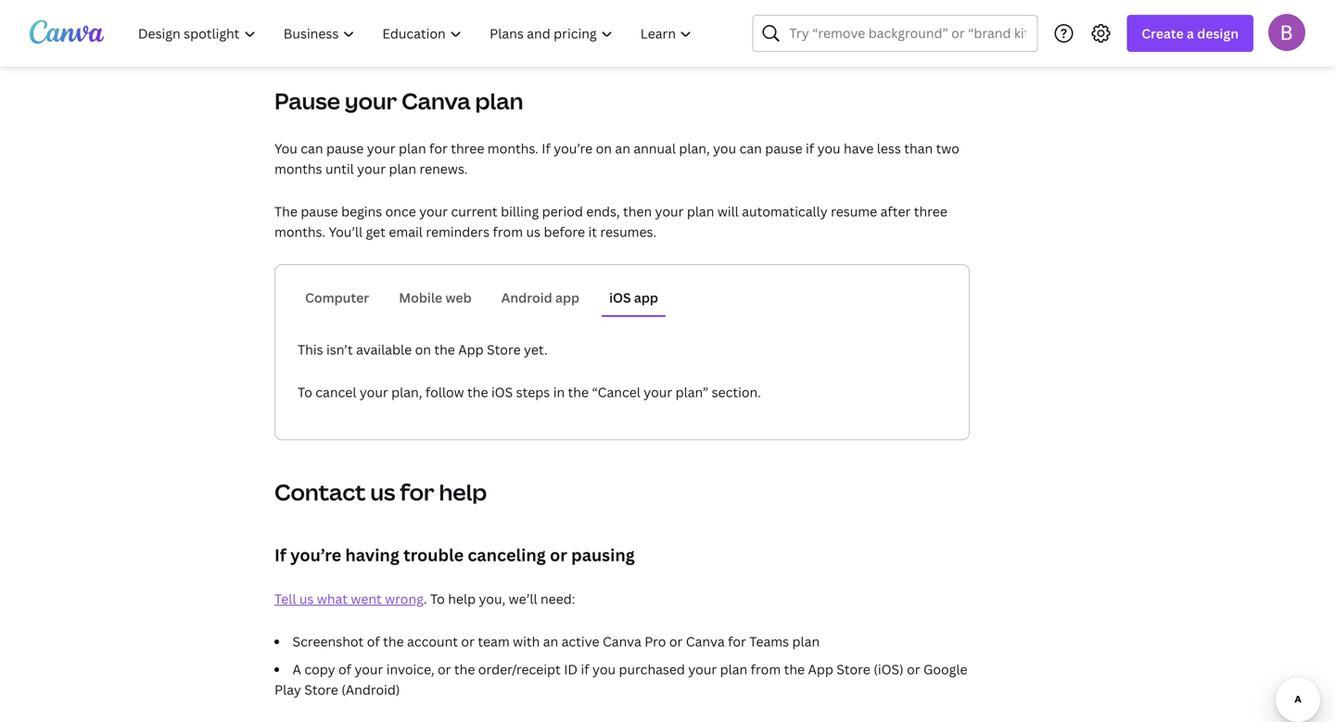 Task type: describe. For each thing, give the bounding box(es) containing it.
you can pause your plan for three months. if you're on an annual plan, you can pause if you have less than two months until your plan renews.
[[275, 140, 960, 178]]

1 vertical spatial an
[[543, 633, 559, 651]]

period
[[542, 203, 583, 220]]

0 vertical spatial help
[[439, 477, 487, 507]]

available
[[356, 341, 412, 358]]

ends,
[[586, 203, 620, 220]]

steps
[[516, 384, 550, 401]]

your right cancel at left
[[360, 384, 388, 401]]

what
[[317, 590, 348, 608]]

active
[[562, 633, 600, 651]]

the
[[275, 203, 298, 220]]

team
[[478, 633, 510, 651]]

you,
[[479, 590, 506, 608]]

create
[[1142, 25, 1184, 42]]

until
[[326, 160, 354, 178]]

mobile web button
[[392, 280, 479, 315]]

1 can from the left
[[301, 140, 323, 157]]

2 horizontal spatial canva
[[686, 633, 725, 651]]

if inside you can pause your plan for three months. if you're on an annual plan, you can pause if you have less than two months until your plan renews.
[[806, 140, 815, 157]]

plan inside the pause begins once your current billing period ends, then your plan will automatically resume after three months. you'll get email reminders from us before it resumes.
[[687, 203, 715, 220]]

the down account at bottom
[[454, 661, 475, 678]]

or left the team
[[461, 633, 475, 651]]

a copy of your invoice, or the order/receipt id if you purchased your plan from the app store (ios) or google play store (android)
[[275, 661, 968, 699]]

will
[[718, 203, 739, 220]]

google
[[924, 661, 968, 678]]

of inside a copy of your invoice, or the order/receipt id if you purchased your plan from the app store (ios) or google play store (android)
[[339, 661, 352, 678]]

resumes.
[[601, 223, 657, 241]]

went
[[351, 590, 382, 608]]

automatically
[[742, 203, 828, 220]]

pause up until
[[326, 140, 364, 157]]

bob builder image
[[1269, 14, 1306, 51]]

if inside you can pause your plan for three months. if you're on an annual plan, you can pause if you have less than two months until your plan renews.
[[542, 140, 551, 157]]

it
[[589, 223, 597, 241]]

pause your canva plan
[[275, 86, 524, 116]]

0 horizontal spatial if
[[275, 544, 287, 567]]

0 horizontal spatial canva
[[402, 86, 471, 116]]

less
[[877, 140, 901, 157]]

1 vertical spatial help
[[448, 590, 476, 608]]

tell
[[275, 590, 296, 608]]

your up (android)
[[355, 661, 383, 678]]

from inside a copy of your invoice, or the order/receipt id if you purchased your plan from the app store (ios) or google play store (android)
[[751, 661, 781, 678]]

or down account at bottom
[[438, 661, 451, 678]]

you inside a copy of your invoice, or the order/receipt id if you purchased your plan from the app store (ios) or google play store (android)
[[593, 661, 616, 678]]

from inside the pause begins once your current billing period ends, then your plan will automatically resume after three months. you'll get email reminders from us before it resumes.
[[493, 223, 523, 241]]

than
[[905, 140, 933, 157]]

.
[[424, 590, 427, 608]]

us inside the pause begins once your current billing period ends, then your plan will automatically resume after three months. you'll get email reminders from us before it resumes.
[[526, 223, 541, 241]]

screenshot of the account or team with an active canva pro or canva for teams plan
[[293, 633, 820, 651]]

pause
[[275, 86, 340, 116]]

ios app
[[609, 289, 658, 307]]

account
[[407, 633, 458, 651]]

ios inside button
[[609, 289, 631, 307]]

screenshot
[[293, 633, 364, 651]]

email
[[389, 223, 423, 241]]

Try "remove background" or "brand kit" search field
[[790, 16, 1026, 51]]

copy
[[305, 661, 335, 678]]

1 horizontal spatial store
[[487, 341, 521, 358]]

1 vertical spatial for
[[400, 477, 435, 507]]

teams
[[750, 633, 789, 651]]

create a design button
[[1127, 15, 1254, 52]]

or up need:
[[550, 544, 568, 567]]

design
[[1198, 25, 1239, 42]]

contact
[[275, 477, 366, 507]]

three inside the pause begins once your current billing period ends, then your plan will automatically resume after three months. you'll get email reminders from us before it resumes.
[[914, 203, 948, 220]]

invoice,
[[387, 661, 435, 678]]

0 horizontal spatial app
[[458, 341, 484, 358]]

0 vertical spatial to
[[298, 384, 312, 401]]

app for android app
[[556, 289, 580, 307]]

1 horizontal spatial you
[[713, 140, 737, 157]]

three inside you can pause your plan for three months. if you're on an annual plan, you can pause if you have less than two months until your plan renews.
[[451, 140, 485, 157]]

isn't
[[326, 341, 353, 358]]

the down teams
[[784, 661, 805, 678]]

if you're having trouble canceling or pausing
[[275, 544, 635, 567]]

top level navigation element
[[126, 15, 708, 52]]

play
[[275, 681, 301, 699]]

months. inside you can pause your plan for three months. if you're on an annual plan, you can pause if you have less than two months until your plan renews.
[[488, 140, 539, 157]]

pausing
[[571, 544, 635, 567]]

annual
[[634, 140, 676, 157]]

(android)
[[342, 681, 400, 699]]

current
[[451, 203, 498, 220]]

your right until
[[357, 160, 386, 178]]

order/receipt
[[478, 661, 561, 678]]

once
[[385, 203, 416, 220]]

then
[[623, 203, 652, 220]]

wrong
[[385, 590, 424, 608]]

contact us for help
[[275, 477, 487, 507]]

your right then
[[655, 203, 684, 220]]

if inside a copy of your invoice, or the order/receipt id if you purchased your plan from the app store (ios) or google play store (android)
[[581, 661, 590, 678]]

computer button
[[298, 280, 377, 315]]

"cancel
[[592, 384, 641, 401]]

yet.
[[524, 341, 548, 358]]

you
[[275, 140, 298, 157]]

android app button
[[494, 280, 587, 315]]

computer
[[305, 289, 369, 307]]

purchased
[[619, 661, 685, 678]]

or right (ios)
[[907, 661, 921, 678]]

0 horizontal spatial plan,
[[392, 384, 422, 401]]

2 vertical spatial for
[[728, 633, 747, 651]]

the right follow
[[468, 384, 488, 401]]

months
[[275, 160, 322, 178]]

having
[[345, 544, 400, 567]]

plan, inside you can pause your plan for three months. if you're on an annual plan, you can pause if you have less than two months until your plan renews.
[[679, 140, 710, 157]]

or right pro
[[670, 633, 683, 651]]

billing
[[501, 203, 539, 220]]

plan"
[[676, 384, 709, 401]]

android app
[[501, 289, 580, 307]]

mobile
[[399, 289, 443, 307]]

the up invoice,
[[383, 633, 404, 651]]

a
[[293, 661, 301, 678]]



Task type: vqa. For each thing, say whether or not it's contained in the screenshot.
video,
no



Task type: locate. For each thing, give the bounding box(es) containing it.
1 vertical spatial three
[[914, 203, 948, 220]]

1 vertical spatial to
[[430, 590, 445, 608]]

follow
[[426, 384, 464, 401]]

0 vertical spatial plan,
[[679, 140, 710, 157]]

2 horizontal spatial us
[[526, 223, 541, 241]]

0 vertical spatial ios
[[609, 289, 631, 307]]

months.
[[488, 140, 539, 157], [275, 223, 326, 241]]

pause inside the pause begins once your current billing period ends, then your plan will automatically resume after three months. you'll get email reminders from us before it resumes.
[[301, 203, 338, 220]]

canva up renews.
[[402, 86, 471, 116]]

1 horizontal spatial app
[[634, 289, 658, 307]]

on right available
[[415, 341, 431, 358]]

you're up period
[[554, 140, 593, 157]]

for
[[429, 140, 448, 157], [400, 477, 435, 507], [728, 633, 747, 651]]

plan, right annual
[[679, 140, 710, 157]]

1 horizontal spatial to
[[430, 590, 445, 608]]

your down pause your canva plan
[[367, 140, 396, 157]]

plan,
[[679, 140, 710, 157], [392, 384, 422, 401]]

in
[[553, 384, 565, 401]]

0 horizontal spatial from
[[493, 223, 523, 241]]

1 horizontal spatial plan,
[[679, 140, 710, 157]]

us for help
[[370, 477, 396, 507]]

0 horizontal spatial if
[[581, 661, 590, 678]]

1 horizontal spatial if
[[542, 140, 551, 157]]

trouble
[[404, 544, 464, 567]]

0 vertical spatial three
[[451, 140, 485, 157]]

with
[[513, 633, 540, 651]]

before
[[544, 223, 585, 241]]

ios app button
[[602, 280, 666, 315]]

an right with
[[543, 633, 559, 651]]

1 vertical spatial us
[[370, 477, 396, 507]]

if up period
[[542, 140, 551, 157]]

1 horizontal spatial of
[[367, 633, 380, 651]]

0 horizontal spatial us
[[299, 590, 314, 608]]

an inside you can pause your plan for three months. if you're on an annual plan, you can pause if you have less than two months until your plan renews.
[[615, 140, 631, 157]]

1 horizontal spatial canva
[[603, 633, 642, 651]]

to left cancel at left
[[298, 384, 312, 401]]

if
[[542, 140, 551, 157], [275, 544, 287, 567]]

us right the contact at the bottom of page
[[370, 477, 396, 507]]

if up tell
[[275, 544, 287, 567]]

tell us what went wrong . to help you, we'll need:
[[275, 590, 575, 608]]

three up renews.
[[451, 140, 485, 157]]

(ios)
[[874, 661, 904, 678]]

resume
[[831, 203, 878, 220]]

for inside you can pause your plan for three months. if you're on an annual plan, you can pause if you have less than two months until your plan renews.
[[429, 140, 448, 157]]

1 app from the left
[[556, 289, 580, 307]]

your up reminders
[[419, 203, 448, 220]]

can up automatically
[[740, 140, 762, 157]]

ios down resumes.
[[609, 289, 631, 307]]

begins
[[341, 203, 382, 220]]

can up "months"
[[301, 140, 323, 157]]

on inside you can pause your plan for three months. if you're on an annual plan, you can pause if you have less than two months until your plan renews.
[[596, 140, 612, 157]]

0 horizontal spatial of
[[339, 661, 352, 678]]

ios left steps in the bottom left of the page
[[492, 384, 513, 401]]

app up follow
[[458, 341, 484, 358]]

from down teams
[[751, 661, 781, 678]]

months. down the
[[275, 223, 326, 241]]

1 vertical spatial if
[[581, 661, 590, 678]]

1 vertical spatial store
[[837, 661, 871, 678]]

pause up automatically
[[765, 140, 803, 157]]

2 vertical spatial us
[[299, 590, 314, 608]]

canva
[[402, 86, 471, 116], [603, 633, 642, 651], [686, 633, 725, 651]]

android
[[501, 289, 553, 307]]

for up "trouble"
[[400, 477, 435, 507]]

2 horizontal spatial you
[[818, 140, 841, 157]]

this isn't available on the app store yet.
[[298, 341, 548, 358]]

0 vertical spatial if
[[806, 140, 815, 157]]

if
[[806, 140, 815, 157], [581, 661, 590, 678]]

you
[[713, 140, 737, 157], [818, 140, 841, 157], [593, 661, 616, 678]]

store left yet.
[[487, 341, 521, 358]]

1 vertical spatial you're
[[290, 544, 341, 567]]

three
[[451, 140, 485, 157], [914, 203, 948, 220]]

0 vertical spatial store
[[487, 341, 521, 358]]

we'll
[[509, 590, 538, 608]]

canva right pro
[[686, 633, 725, 651]]

can
[[301, 140, 323, 157], [740, 140, 762, 157]]

0 horizontal spatial app
[[556, 289, 580, 307]]

0 vertical spatial from
[[493, 223, 523, 241]]

have
[[844, 140, 874, 157]]

of right copy
[[339, 661, 352, 678]]

0 vertical spatial on
[[596, 140, 612, 157]]

us down billing
[[526, 223, 541, 241]]

1 horizontal spatial months.
[[488, 140, 539, 157]]

0 vertical spatial you're
[[554, 140, 593, 157]]

0 horizontal spatial you
[[593, 661, 616, 678]]

1 vertical spatial plan,
[[392, 384, 422, 401]]

need:
[[541, 590, 575, 608]]

app left (ios)
[[808, 661, 834, 678]]

renews.
[[420, 160, 468, 178]]

from down billing
[[493, 223, 523, 241]]

for up renews.
[[429, 140, 448, 157]]

0 vertical spatial for
[[429, 140, 448, 157]]

cancel
[[316, 384, 357, 401]]

1 horizontal spatial app
[[808, 661, 834, 678]]

1 vertical spatial ios
[[492, 384, 513, 401]]

help up "if you're having trouble canceling or pausing"
[[439, 477, 487, 507]]

1 vertical spatial app
[[808, 661, 834, 678]]

0 horizontal spatial ios
[[492, 384, 513, 401]]

app for ios app
[[634, 289, 658, 307]]

you're
[[554, 140, 593, 157], [290, 544, 341, 567]]

2 vertical spatial store
[[304, 681, 338, 699]]

a
[[1187, 25, 1195, 42]]

1 vertical spatial months.
[[275, 223, 326, 241]]

the up follow
[[434, 341, 455, 358]]

to right .
[[430, 590, 445, 608]]

this
[[298, 341, 323, 358]]

get
[[366, 223, 386, 241]]

1 horizontal spatial from
[[751, 661, 781, 678]]

0 horizontal spatial store
[[304, 681, 338, 699]]

0 vertical spatial of
[[367, 633, 380, 651]]

1 vertical spatial of
[[339, 661, 352, 678]]

canceling
[[468, 544, 546, 567]]

from
[[493, 223, 523, 241], [751, 661, 781, 678]]

0 horizontal spatial to
[[298, 384, 312, 401]]

1 horizontal spatial if
[[806, 140, 815, 157]]

if left have
[[806, 140, 815, 157]]

0 vertical spatial app
[[458, 341, 484, 358]]

0 vertical spatial if
[[542, 140, 551, 157]]

on
[[596, 140, 612, 157], [415, 341, 431, 358]]

0 horizontal spatial on
[[415, 341, 431, 358]]

app down resumes.
[[634, 289, 658, 307]]

us right tell
[[299, 590, 314, 608]]

app
[[556, 289, 580, 307], [634, 289, 658, 307]]

your left plan"
[[644, 384, 673, 401]]

app
[[458, 341, 484, 358], [808, 661, 834, 678]]

an
[[615, 140, 631, 157], [543, 633, 559, 651]]

1 horizontal spatial on
[[596, 140, 612, 157]]

1 vertical spatial from
[[751, 661, 781, 678]]

0 vertical spatial us
[[526, 223, 541, 241]]

your right pause in the left top of the page
[[345, 86, 397, 116]]

you're up what
[[290, 544, 341, 567]]

1 horizontal spatial can
[[740, 140, 762, 157]]

web
[[446, 289, 472, 307]]

section.
[[712, 384, 761, 401]]

tell us what went wrong button
[[275, 590, 424, 608]]

the
[[434, 341, 455, 358], [468, 384, 488, 401], [568, 384, 589, 401], [383, 633, 404, 651], [454, 661, 475, 678], [784, 661, 805, 678]]

you right 'id'
[[593, 661, 616, 678]]

2 horizontal spatial store
[[837, 661, 871, 678]]

0 horizontal spatial three
[[451, 140, 485, 157]]

create a design
[[1142, 25, 1239, 42]]

us for went
[[299, 590, 314, 608]]

you're inside you can pause your plan for three months. if you're on an annual plan, you can pause if you have less than two months until your plan renews.
[[554, 140, 593, 157]]

your right purchased
[[689, 661, 717, 678]]

months. inside the pause begins once your current billing period ends, then your plan will automatically resume after three months. you'll get email reminders from us before it resumes.
[[275, 223, 326, 241]]

2 can from the left
[[740, 140, 762, 157]]

on left annual
[[596, 140, 612, 157]]

pause up you'll
[[301, 203, 338, 220]]

to
[[298, 384, 312, 401], [430, 590, 445, 608]]

your
[[345, 86, 397, 116], [367, 140, 396, 157], [357, 160, 386, 178], [419, 203, 448, 220], [655, 203, 684, 220], [360, 384, 388, 401], [644, 384, 673, 401], [355, 661, 383, 678], [689, 661, 717, 678]]

three right 'after'
[[914, 203, 948, 220]]

0 horizontal spatial an
[[543, 633, 559, 651]]

0 horizontal spatial can
[[301, 140, 323, 157]]

plan, left follow
[[392, 384, 422, 401]]

two
[[936, 140, 960, 157]]

reminders
[[426, 223, 490, 241]]

2 app from the left
[[634, 289, 658, 307]]

of
[[367, 633, 380, 651], [339, 661, 352, 678]]

the pause begins once your current billing period ends, then your plan will automatically resume after three months. you'll get email reminders from us before it resumes.
[[275, 203, 948, 241]]

1 vertical spatial if
[[275, 544, 287, 567]]

you'll
[[329, 223, 363, 241]]

canva left pro
[[603, 633, 642, 651]]

plan inside a copy of your invoice, or the order/receipt id if you purchased your plan from the app store (ios) or google play store (android)
[[720, 661, 748, 678]]

help left you,
[[448, 590, 476, 608]]

0 vertical spatial an
[[615, 140, 631, 157]]

after
[[881, 203, 911, 220]]

for left teams
[[728, 633, 747, 651]]

store down copy
[[304, 681, 338, 699]]

id
[[564, 661, 578, 678]]

1 horizontal spatial us
[[370, 477, 396, 507]]

the right in
[[568, 384, 589, 401]]

to cancel your plan, follow the ios steps in the "cancel your plan" section.
[[298, 384, 761, 401]]

1 horizontal spatial ios
[[609, 289, 631, 307]]

0 horizontal spatial months.
[[275, 223, 326, 241]]

0 horizontal spatial you're
[[290, 544, 341, 567]]

mobile web
[[399, 289, 472, 307]]

1 horizontal spatial three
[[914, 203, 948, 220]]

0 vertical spatial months.
[[488, 140, 539, 157]]

store
[[487, 341, 521, 358], [837, 661, 871, 678], [304, 681, 338, 699]]

if right 'id'
[[581, 661, 590, 678]]

1 horizontal spatial an
[[615, 140, 631, 157]]

you up will
[[713, 140, 737, 157]]

1 vertical spatial on
[[415, 341, 431, 358]]

of down went
[[367, 633, 380, 651]]

app inside a copy of your invoice, or the order/receipt id if you purchased your plan from the app store (ios) or google play store (android)
[[808, 661, 834, 678]]

plan
[[475, 86, 524, 116], [399, 140, 426, 157], [389, 160, 416, 178], [687, 203, 715, 220], [793, 633, 820, 651], [720, 661, 748, 678]]

ios
[[609, 289, 631, 307], [492, 384, 513, 401]]

pro
[[645, 633, 666, 651]]

help
[[439, 477, 487, 507], [448, 590, 476, 608]]

or
[[550, 544, 568, 567], [461, 633, 475, 651], [670, 633, 683, 651], [438, 661, 451, 678], [907, 661, 921, 678]]

store left (ios)
[[837, 661, 871, 678]]

you left have
[[818, 140, 841, 157]]

app right "android"
[[556, 289, 580, 307]]

months. up billing
[[488, 140, 539, 157]]

1 horizontal spatial you're
[[554, 140, 593, 157]]

an left annual
[[615, 140, 631, 157]]



